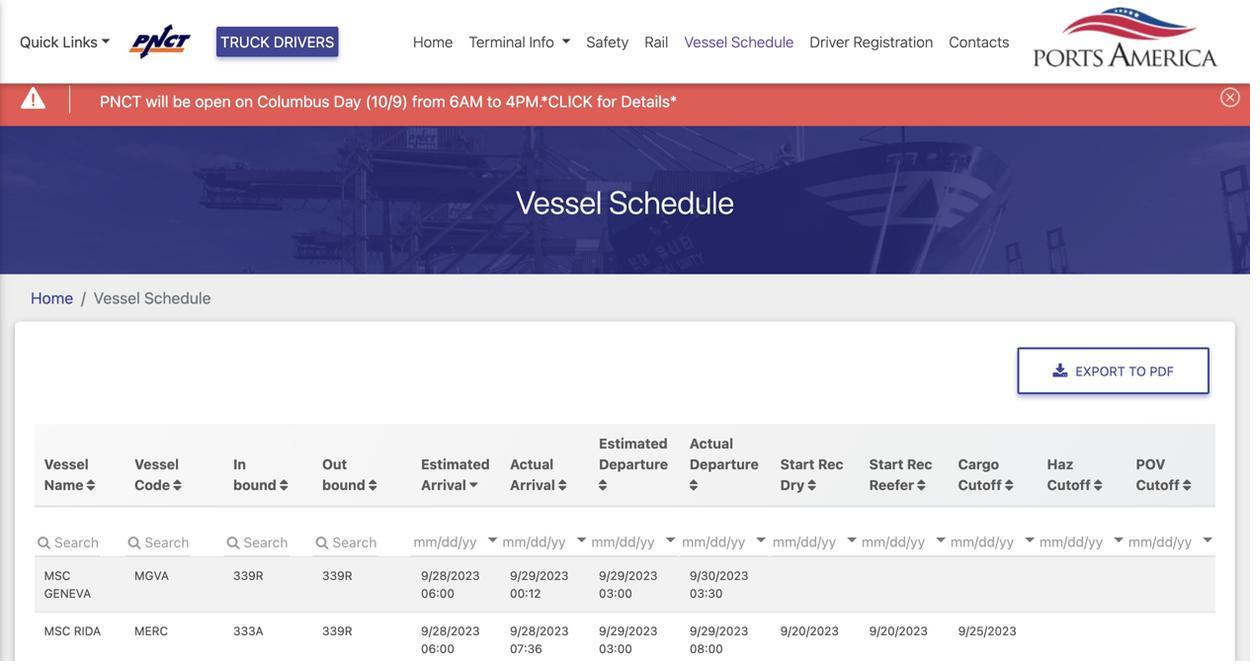 Task type: locate. For each thing, give the bounding box(es) containing it.
cutoff down cargo
[[958, 477, 1002, 493]]

msc rida
[[44, 624, 101, 638]]

0 vertical spatial home link
[[405, 23, 461, 61]]

0 horizontal spatial arrival
[[421, 477, 466, 493]]

schedule
[[731, 33, 794, 50], [609, 183, 735, 221], [144, 289, 211, 308]]

arrival inside estimated arrival
[[421, 477, 466, 493]]

export to pdf
[[1076, 364, 1174, 378]]

9/29/2023 08:00
[[690, 624, 748, 656]]

arrival right estimated arrival on the left bottom
[[510, 477, 555, 493]]

2 vertical spatial schedule
[[144, 289, 211, 308]]

cutoff
[[958, 477, 1002, 493], [1047, 477, 1091, 493], [1136, 477, 1180, 493]]

1 horizontal spatial home link
[[405, 23, 461, 61]]

1 9/28/2023 06:00 from the top
[[421, 569, 480, 600]]

start inside start rec reefer
[[869, 456, 904, 473]]

9/30/2023 03:30
[[690, 569, 749, 600]]

from
[[412, 92, 445, 111]]

2 departure from the left
[[690, 456, 759, 473]]

details*
[[621, 92, 677, 111]]

9/20/2023 left '9/25/2023'
[[869, 624, 928, 638]]

bound
[[233, 477, 277, 493], [322, 477, 366, 493]]

07:36
[[510, 642, 542, 656]]

9/28/2023 06:00 for 9/29/2023
[[421, 569, 480, 600]]

None field
[[35, 527, 100, 556], [125, 527, 190, 556], [224, 527, 289, 556], [313, 527, 378, 556], [35, 527, 100, 556], [125, 527, 190, 556], [224, 527, 289, 556], [313, 527, 378, 556]]

0 horizontal spatial departure
[[599, 456, 668, 473]]

9/28/2023 left 9/29/2023 00:12
[[421, 569, 480, 583]]

open calendar image
[[488, 538, 498, 543], [577, 538, 587, 543]]

actual right estimated departure at the bottom of the page
[[690, 436, 733, 452]]

1 horizontal spatial arrival
[[510, 477, 555, 493]]

9/20/2023 right 9/29/2023 08:00
[[780, 624, 839, 638]]

2 bound from the left
[[322, 477, 366, 493]]

9/28/2023
[[421, 569, 480, 583], [421, 624, 480, 638], [510, 624, 569, 638]]

2 cutoff from the left
[[1047, 477, 1091, 493]]

start up dry
[[780, 456, 815, 473]]

truck drivers link
[[217, 27, 338, 57]]

06:00
[[421, 587, 455, 600], [421, 642, 455, 656]]

quick links link
[[20, 31, 110, 53]]

arrival left actual arrival
[[421, 477, 466, 493]]

1 vertical spatial 9/29/2023 03:00
[[599, 624, 658, 656]]

msc inside msc geneva
[[44, 569, 70, 583]]

actual departure
[[690, 436, 759, 473]]

start inside the start rec dry
[[780, 456, 815, 473]]

columbus
[[257, 92, 330, 111]]

estimated inside estimated departure
[[599, 436, 668, 452]]

9/29/2023 00:12
[[510, 569, 569, 600]]

0 vertical spatial 06:00
[[421, 587, 455, 600]]

1 9/29/2023 03:00 from the top
[[599, 569, 658, 600]]

vessel schedule
[[684, 33, 794, 50], [516, 183, 735, 221], [94, 289, 211, 308]]

2 msc from the top
[[44, 624, 70, 638]]

departure left the start rec dry
[[690, 456, 759, 473]]

1 horizontal spatial 9/20/2023
[[869, 624, 928, 638]]

msc for msc rida
[[44, 624, 70, 638]]

3 cutoff from the left
[[1136, 477, 1180, 493]]

mm/dd/yy field down estimated arrival on the left bottom
[[412, 527, 530, 556]]

mm/dd/yy field
[[412, 527, 530, 556], [501, 527, 619, 556], [590, 527, 708, 556]]

06:00 left 00:12
[[421, 587, 455, 600]]

0 horizontal spatial 9/20/2023
[[780, 624, 839, 638]]

arrival
[[421, 477, 466, 493], [510, 477, 555, 493]]

departure left the actual departure
[[599, 456, 668, 473]]

1 03:00 from the top
[[599, 587, 632, 600]]

home
[[413, 33, 453, 50], [31, 289, 73, 308]]

cutoff down pov
[[1136, 477, 1180, 493]]

be
[[173, 92, 191, 111]]

rec up reefer
[[907, 456, 933, 473]]

actual for actual departure
[[690, 436, 733, 452]]

0 vertical spatial msc
[[44, 569, 70, 583]]

bound inside in bound
[[233, 477, 277, 493]]

1 vertical spatial estimated
[[421, 456, 490, 473]]

2 03:00 from the top
[[599, 642, 632, 656]]

msc left "rida"
[[44, 624, 70, 638]]

start
[[780, 456, 815, 473], [869, 456, 904, 473]]

haz cutoff
[[1047, 456, 1091, 493]]

pnct will be open on columbus day (10/9) from 6am to 4pm.*click for details* alert
[[0, 73, 1250, 126]]

9/29/2023
[[510, 569, 569, 583], [599, 569, 658, 583], [599, 624, 658, 638], [690, 624, 748, 638]]

9/28/2023 for 9/29/2023
[[421, 569, 480, 583]]

actual right estimated arrival on the left bottom
[[510, 456, 554, 473]]

6am
[[450, 92, 483, 111]]

rec left start rec reefer
[[818, 456, 844, 473]]

03:00
[[599, 587, 632, 600], [599, 642, 632, 656]]

home link
[[405, 23, 461, 61], [31, 289, 73, 308]]

1 horizontal spatial open calendar image
[[577, 538, 587, 543]]

1 horizontal spatial rec
[[907, 456, 933, 473]]

1 mm/dd/yy field from the left
[[412, 527, 530, 556]]

0 horizontal spatial bound
[[233, 477, 277, 493]]

1 06:00 from the top
[[421, 587, 455, 600]]

actual inside the actual departure
[[690, 436, 733, 452]]

1 horizontal spatial estimated
[[599, 436, 668, 452]]

start for dry
[[780, 456, 815, 473]]

9/29/2023 03:00 left 08:00 on the bottom right of the page
[[599, 624, 658, 656]]

2 9/20/2023 from the left
[[869, 624, 928, 638]]

0 vertical spatial schedule
[[731, 33, 794, 50]]

actual inside actual arrival
[[510, 456, 554, 473]]

start up reefer
[[869, 456, 904, 473]]

bound down the in
[[233, 477, 277, 493]]

1 bound from the left
[[233, 477, 277, 493]]

9/28/2023 06:00 for 9/28/2023
[[421, 624, 480, 656]]

1 horizontal spatial cutoff
[[1047, 477, 1091, 493]]

0 horizontal spatial home
[[31, 289, 73, 308]]

msc up geneva
[[44, 569, 70, 583]]

1 vertical spatial 9/28/2023 06:00
[[421, 624, 480, 656]]

1 start from the left
[[780, 456, 815, 473]]

2 mm/dd/yy field from the left
[[501, 527, 619, 556]]

03:00 for 9/29/2023 00:12
[[599, 587, 632, 600]]

9/28/2023 up 07:36 on the left
[[510, 624, 569, 638]]

info
[[529, 33, 554, 50]]

0 vertical spatial vessel schedule
[[684, 33, 794, 50]]

2 start from the left
[[869, 456, 904, 473]]

estimated left actual arrival
[[421, 456, 490, 473]]

1 horizontal spatial start
[[869, 456, 904, 473]]

06:00 for 07:36
[[421, 642, 455, 656]]

03:00 for 9/28/2023 07:36
[[599, 642, 632, 656]]

code
[[134, 477, 170, 493]]

2 06:00 from the top
[[421, 642, 455, 656]]

cargo
[[958, 456, 999, 473]]

departure for actual
[[690, 456, 759, 473]]

pdf
[[1150, 364, 1174, 378]]

9/28/2023 06:00 left 00:12
[[421, 569, 480, 600]]

rec inside the start rec dry
[[818, 456, 844, 473]]

0 horizontal spatial start
[[780, 456, 815, 473]]

2 arrival from the left
[[510, 477, 555, 493]]

0 horizontal spatial cutoff
[[958, 477, 1002, 493]]

1 departure from the left
[[599, 456, 668, 473]]

0 vertical spatial estimated
[[599, 436, 668, 452]]

1 horizontal spatial bound
[[322, 477, 366, 493]]

0 vertical spatial 9/29/2023 03:00
[[599, 569, 658, 600]]

estimated arrival
[[421, 456, 490, 493]]

00:12
[[510, 587, 541, 600]]

schedule inside vessel schedule link
[[731, 33, 794, 50]]

bound inside out bound
[[322, 477, 366, 493]]

9/29/2023 up 00:12
[[510, 569, 569, 583]]

06:00 left 07:36 on the left
[[421, 642, 455, 656]]

departure
[[599, 456, 668, 473], [690, 456, 759, 473]]

0 vertical spatial actual
[[690, 436, 733, 452]]

export
[[1076, 364, 1126, 378]]

2 9/28/2023 06:00 from the top
[[421, 624, 480, 656]]

9/20/2023
[[780, 624, 839, 638], [869, 624, 928, 638]]

1 arrival from the left
[[421, 477, 466, 493]]

9/28/2023 left the 9/28/2023 07:36
[[421, 624, 480, 638]]

1 horizontal spatial actual
[[690, 436, 733, 452]]

9/25/2023
[[958, 624, 1017, 638]]

contacts link
[[941, 23, 1018, 61]]

2 9/29/2023 03:00 from the top
[[599, 624, 658, 656]]

pnct will be open on columbus day (10/9) from 6am to 4pm.*click for details* link
[[100, 90, 677, 113]]

1 vertical spatial schedule
[[609, 183, 735, 221]]

mm/dd/yy field up 9/29/2023 00:12
[[501, 527, 619, 556]]

1 vertical spatial home
[[31, 289, 73, 308]]

1 rec from the left
[[818, 456, 844, 473]]

9/28/2023 06:00
[[421, 569, 480, 600], [421, 624, 480, 656]]

bound down out
[[322, 477, 366, 493]]

333a
[[233, 624, 264, 638]]

0 horizontal spatial rec
[[818, 456, 844, 473]]

mm/dd/yy field up 03:30
[[590, 527, 708, 556]]

rec
[[818, 456, 844, 473], [907, 456, 933, 473]]

0 horizontal spatial actual
[[510, 456, 554, 473]]

cutoff down haz
[[1047, 477, 1091, 493]]

1 vertical spatial 06:00
[[421, 642, 455, 656]]

2 rec from the left
[[907, 456, 933, 473]]

1 vertical spatial actual
[[510, 456, 554, 473]]

estimated left the actual departure
[[599, 436, 668, 452]]

contacts
[[949, 33, 1010, 50]]

0 vertical spatial 03:00
[[599, 587, 632, 600]]

rec inside start rec reefer
[[907, 456, 933, 473]]

0 vertical spatial 9/28/2023 06:00
[[421, 569, 480, 600]]

0 horizontal spatial open calendar image
[[488, 538, 498, 543]]

9/29/2023 03:00 for 9/28/2023
[[599, 624, 658, 656]]

1 horizontal spatial departure
[[690, 456, 759, 473]]

cutoff for cargo
[[958, 477, 1002, 493]]

9/29/2023 03:00 left 03:30
[[599, 569, 658, 600]]

1 vertical spatial 03:00
[[599, 642, 632, 656]]

2 vertical spatial vessel schedule
[[94, 289, 211, 308]]

9/28/2023 07:36
[[510, 624, 569, 656]]

vessel schedule link
[[676, 23, 802, 61]]

1 cutoff from the left
[[958, 477, 1002, 493]]

339r
[[233, 569, 263, 583], [322, 569, 352, 583], [322, 624, 352, 638]]

03:00 right 9/29/2023 00:12
[[599, 587, 632, 600]]

03:00 right the 9/28/2023 07:36
[[599, 642, 632, 656]]

cutoff for pov
[[1136, 477, 1180, 493]]

1 msc from the top
[[44, 569, 70, 583]]

estimated for departure
[[599, 436, 668, 452]]

msc
[[44, 569, 70, 583], [44, 624, 70, 638]]

vessel name
[[44, 456, 89, 493]]

terminal info link
[[461, 23, 579, 61]]

dry
[[780, 477, 805, 493]]

0 horizontal spatial estimated
[[421, 456, 490, 473]]

1 vertical spatial home link
[[31, 289, 73, 308]]

start rec reefer
[[869, 456, 933, 493]]

08:00
[[690, 642, 723, 656]]

1 vertical spatial msc
[[44, 624, 70, 638]]

9/29/2023 03:00
[[599, 569, 658, 600], [599, 624, 658, 656]]

9/29/2023 up 08:00 on the bottom right of the page
[[690, 624, 748, 638]]

cargo cutoff
[[958, 456, 1002, 493]]

vessel
[[684, 33, 728, 50], [516, 183, 602, 221], [94, 289, 140, 308], [44, 456, 89, 473], [134, 456, 179, 473]]

03:30
[[690, 587, 723, 600]]

9/28/2023 06:00 left 07:36 on the left
[[421, 624, 480, 656]]

2 horizontal spatial cutoff
[[1136, 477, 1180, 493]]

0 vertical spatial home
[[413, 33, 453, 50]]

haz
[[1047, 456, 1074, 473]]

actual
[[690, 436, 733, 452], [510, 456, 554, 473]]



Task type: vqa. For each thing, say whether or not it's contained in the screenshot.
dept.
no



Task type: describe. For each thing, give the bounding box(es) containing it.
out
[[322, 456, 347, 473]]

msc geneva
[[44, 569, 91, 600]]

on
[[235, 92, 253, 111]]

arrival for actual arrival
[[510, 477, 555, 493]]

vessel code
[[134, 456, 179, 493]]

cutoff for haz
[[1047, 477, 1091, 493]]

rail link
[[637, 23, 676, 61]]

merc
[[134, 624, 168, 638]]

truck drivers
[[220, 33, 334, 50]]

1 9/20/2023 from the left
[[780, 624, 839, 638]]

1 open calendar image from the left
[[488, 538, 498, 543]]

actual for actual arrival
[[510, 456, 554, 473]]

start for reefer
[[869, 456, 904, 473]]

bound for in
[[233, 477, 277, 493]]

driver
[[810, 33, 850, 50]]

geneva
[[44, 587, 91, 600]]

9/28/2023 for 9/28/2023
[[421, 624, 480, 638]]

open
[[195, 92, 231, 111]]

departure for estimated
[[599, 456, 668, 473]]

name
[[44, 477, 83, 493]]

driver registration link
[[802, 23, 941, 61]]

in bound
[[233, 456, 280, 493]]

links
[[63, 33, 98, 50]]

rec for start rec dry
[[818, 456, 844, 473]]

actual arrival
[[510, 456, 555, 493]]

bound for out
[[322, 477, 366, 493]]

safety
[[587, 33, 629, 50]]

mm/dd/yy field for 2nd open calendar icon from the right
[[412, 527, 530, 556]]

estimated for arrival
[[421, 456, 490, 473]]

9/29/2023 03:00 for 9/29/2023
[[599, 569, 658, 600]]

arrival for estimated arrival
[[421, 477, 466, 493]]

pov
[[1136, 456, 1166, 473]]

pnct
[[100, 92, 142, 111]]

mgva
[[134, 569, 169, 583]]

rida
[[74, 624, 101, 638]]

terminal info
[[469, 33, 554, 50]]

1 horizontal spatial home
[[413, 33, 453, 50]]

3 mm/dd/yy field from the left
[[590, 527, 708, 556]]

rec for start rec reefer
[[907, 456, 933, 473]]

9/29/2023 right 9/29/2023 00:12
[[599, 569, 658, 583]]

driver registration
[[810, 33, 933, 50]]

start rec dry
[[780, 456, 844, 493]]

06:00 for 00:12
[[421, 587, 455, 600]]

open calendar image
[[1203, 538, 1213, 543]]

pov cutoff
[[1136, 456, 1180, 493]]

will
[[146, 92, 169, 111]]

to
[[1129, 364, 1146, 378]]

download image
[[1053, 364, 1068, 379]]

pnct will be open on columbus day (10/9) from 6am to 4pm.*click for details*
[[100, 92, 677, 111]]

drivers
[[274, 33, 334, 50]]

4pm.*click
[[506, 92, 593, 111]]

rail
[[645, 33, 668, 50]]

close image
[[1221, 87, 1241, 107]]

reefer
[[869, 477, 914, 493]]

truck
[[220, 33, 270, 50]]

quick links
[[20, 33, 98, 50]]

1 vertical spatial vessel schedule
[[516, 183, 735, 221]]

estimated departure
[[599, 436, 668, 473]]

msc for msc geneva
[[44, 569, 70, 583]]

339r for 339r
[[322, 569, 352, 583]]

for
[[597, 92, 617, 111]]

in
[[233, 456, 246, 473]]

export to pdf link
[[1018, 348, 1210, 394]]

safety link
[[579, 23, 637, 61]]

registration
[[854, 33, 933, 50]]

quick
[[20, 33, 59, 50]]

day
[[334, 92, 361, 111]]

339r for 333a
[[322, 624, 352, 638]]

terminal
[[469, 33, 526, 50]]

2 open calendar image from the left
[[577, 538, 587, 543]]

to
[[487, 92, 502, 111]]

9/29/2023 right the 9/28/2023 07:36
[[599, 624, 658, 638]]

0 horizontal spatial home link
[[31, 289, 73, 308]]

(10/9)
[[366, 92, 408, 111]]

mm/dd/yy field for 1st open calendar icon from the right
[[501, 527, 619, 556]]

9/30/2023
[[690, 569, 749, 583]]

out bound
[[322, 456, 369, 493]]



